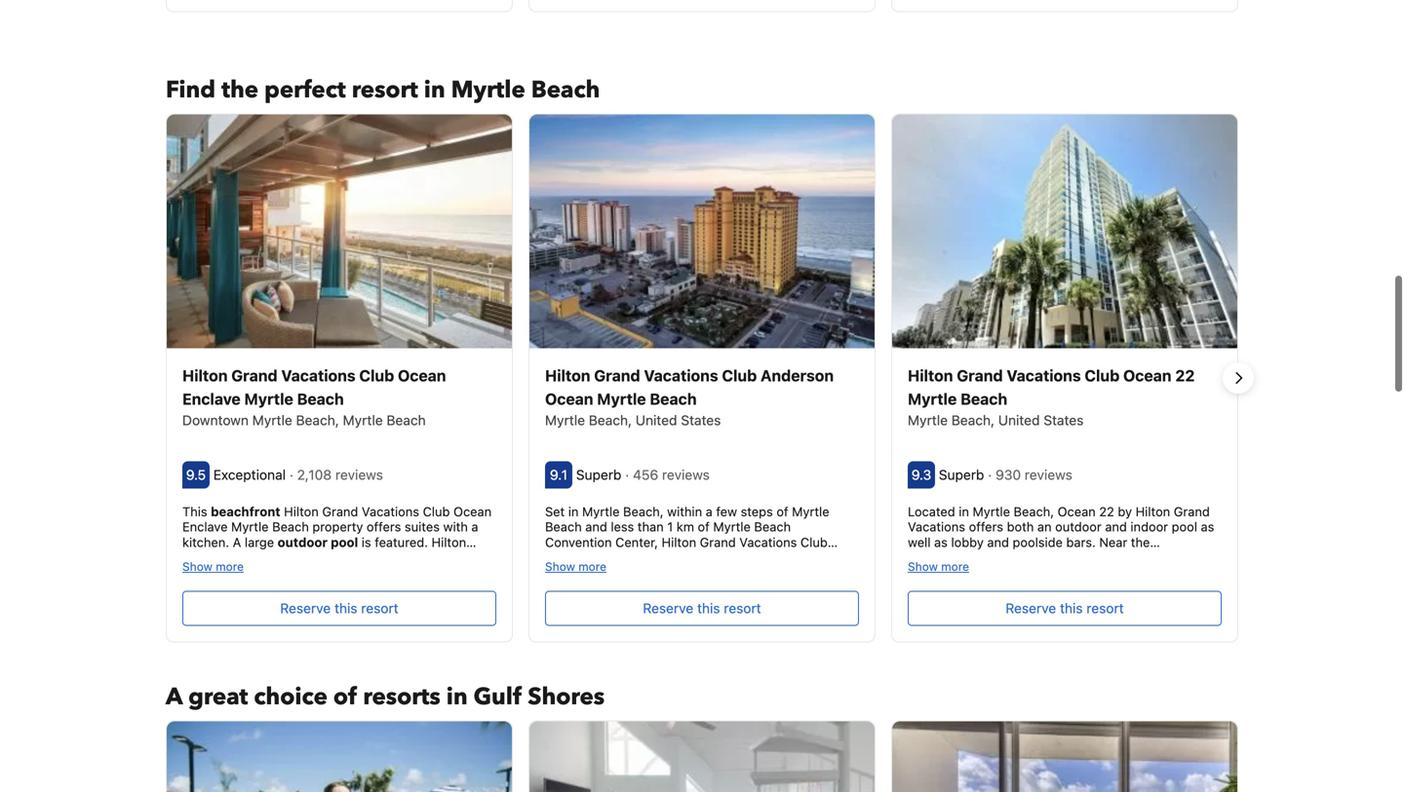Task type: describe. For each thing, give the bounding box(es) containing it.
beach, inside set in myrtle beach, within a few steps of myrtle beach and less than 1 km of myrtle beach convention center, hilton grand vacations club anderson ocean myrtle beach offers accommodation with a bar and as well as free private parking for guests who drive. this 3-star offers a 24-hour front desk and an atm. guests can have a drink at the snack bar.
[[623, 505, 664, 519]]

enclave up walk
[[316, 566, 361, 580]]

and up drive.
[[705, 566, 727, 580]]

shores
[[528, 682, 605, 714]]

restaurants
[[182, 581, 249, 595]]

outdoor inside hilton grand vacations club ocean enclave myrtle beach section
[[278, 535, 328, 550]]

few
[[716, 505, 737, 519]]

have
[[545, 611, 573, 626]]

find
[[166, 74, 216, 106]]

1 vertical spatial of
[[698, 520, 710, 535]]

club inside hilton grand vacations club ocean enclave myrtle beach property offers suites with a kitchen. a large
[[423, 505, 450, 519]]

great
[[188, 682, 248, 714]]

ocean inside hilton grand vacations club ocean enclave myrtle beach property offers suites with a kitchen. a large
[[454, 505, 492, 519]]

states for anderson
[[681, 413, 721, 429]]

property
[[312, 520, 363, 535]]

a right have
[[576, 611, 583, 626]]

9.3 superb 930 reviews
[[912, 467, 1076, 483]]

club inside set in myrtle beach, within a few steps of myrtle beach and less than 1 km of myrtle beach convention center, hilton grand vacations club anderson ocean myrtle beach offers accommodation with a bar and as well as free private parking for guests who drive. this 3-star offers a 24-hour front desk and an atm. guests can have a drink at the snack bar.
[[801, 535, 828, 550]]

exceptional
[[213, 467, 286, 483]]

rated superb element for hilton grand vacations club ocean 22 myrtle beach
[[939, 467, 988, 483]]

club inside hilton grand vacations club ocean 22 myrtle beach myrtle beach, united states
[[1085, 367, 1120, 385]]

beach, inside hilton grand vacations club anderson ocean myrtle beach myrtle beach, united states
[[589, 413, 632, 429]]

center,
[[615, 535, 658, 550]]

shops
[[435, 566, 471, 580]]

for
[[593, 581, 609, 595]]

more for hilton grand vacations club anderson ocean myrtle beach
[[579, 560, 607, 574]]

hilton grand vacations club ocean 22 myrtle beach myrtle beach, united states
[[908, 367, 1195, 429]]

beach inside hilton grand vacations club ocean enclave myrtle beach property offers suites with a kitchen. a large
[[272, 520, 309, 535]]

show for hilton grand vacations club anderson ocean myrtle beach
[[545, 560, 575, 574]]

and down both
[[987, 535, 1009, 550]]

more for hilton grand vacations club ocean enclave myrtle beach
[[216, 560, 244, 574]]

and up near
[[1105, 520, 1127, 535]]

offers inside hilton grand vacations club ocean enclave myrtle beach property offers suites with a kitchen. a large
[[367, 520, 401, 535]]

hilton grand vacations club ocean enclave myrtle beach downtown myrtle beach, myrtle beach
[[182, 367, 446, 429]]

a great choice of resorts in gulf shores
[[166, 682, 605, 714]]

drink
[[587, 611, 616, 626]]

bar
[[682, 566, 701, 580]]

find the perfect resort in myrtle beach
[[166, 74, 600, 106]]

with inside set in myrtle beach, within a few steps of myrtle beach and less than 1 km of myrtle beach convention center, hilton grand vacations club anderson ocean myrtle beach offers accommodation with a bar and as well as free private parking for guests who drive. this 3-star offers a 24-hour front desk and an atm. guests can have a drink at the snack bar.
[[643, 566, 668, 580]]

this for hilton grand vacations club ocean enclave myrtle beach
[[335, 601, 357, 617]]

near
[[1099, 535, 1128, 550]]

ripley's
[[1094, 566, 1140, 580]]

9.3
[[912, 467, 932, 483]]

the inside set in myrtle beach, within a few steps of myrtle beach and less than 1 km of myrtle beach convention center, hilton grand vacations club anderson ocean myrtle beach offers accommodation with a bar and as well as free private parking for guests who drive. this 3-star offers a 24-hour front desk and an atm. guests can have a drink at the snack bar.
[[635, 611, 654, 626]]

2
[[275, 581, 283, 595]]

lobby
[[951, 535, 984, 550]]

private
[[818, 566, 858, 580]]

and right away
[[1068, 566, 1090, 580]]

grand inside hilton grand vacations club ocean enclave myrtle beach property offers suites with a kitchen. a large
[[322, 505, 358, 519]]

vacations inside hilton grand vacations club ocean enclave myrtle beach property offers suites with a kitchen. a large
[[362, 505, 419, 519]]

snack
[[657, 611, 692, 626]]

this inside hilton grand vacations club ocean enclave myrtle beach section
[[182, 505, 207, 519]]

an inside located in myrtle beach, ocean 22 by hilton grand vacations offers both an outdoor and indoor pool as well as lobby and poolside bars. near the , the myrtle beach convention center is 750 metres away and ripley's aquarium is 3 km away.
[[1038, 520, 1052, 535]]

456
[[633, 467, 658, 483]]

offers up 3-
[[728, 550, 763, 565]]

well inside set in myrtle beach, within a few steps of myrtle beach and less than 1 km of myrtle beach convention center, hilton grand vacations club anderson ocean myrtle beach offers accommodation with a bar and as well as free private parking for guests who drive. this 3-star offers a 24-hour front desk and an atm. guests can have a drink at the snack bar.
[[747, 566, 770, 580]]

hilton grand vacations club anderson ocean myrtle beach link
[[545, 364, 859, 411]]

walk
[[340, 581, 366, 595]]

resort for hilton grand vacations club anderson ocean myrtle beach
[[724, 601, 761, 617]]

1
[[667, 520, 673, 535]]

this inside set in myrtle beach, within a few steps of myrtle beach and less than 1 km of myrtle beach convention center, hilton grand vacations club anderson ocean myrtle beach offers accommodation with a bar and as well as free private parking for guests who drive. this 3-star offers a 24-hour front desk and an atm. guests can have a drink at the snack bar.
[[720, 581, 745, 595]]

24-
[[594, 596, 615, 611]]

in inside set in myrtle beach, within a few steps of myrtle beach and less than 1 km of myrtle beach convention center, hilton grand vacations club anderson ocean myrtle beach offers accommodation with a bar and as well as free private parking for guests who drive. this 3-star offers a 24-hour front desk and an atm. guests can have a drink at the snack bar.
[[568, 505, 579, 519]]

reserve this resort link for ocean
[[545, 591, 859, 626]]

the right ,
[[1027, 550, 1046, 565]]

located in myrtle beach, ocean 22 by hilton grand vacations offers both an outdoor and indoor pool as well as lobby and poolside bars. near the , the myrtle beach convention center is 750 metres away and ripley's aquarium is 3 km away.
[[908, 505, 1214, 595]]

hilton grand vacations club anderson ocean myrtle beach myrtle beach, united states
[[545, 367, 834, 429]]

beach, inside located in myrtle beach, ocean 22 by hilton grand vacations offers both an outdoor and indoor pool as well as lobby and poolside bars. near the , the myrtle beach convention center is 750 metres away and ripley's aquarium is 3 km away.
[[1014, 505, 1054, 519]]

large
[[245, 535, 274, 550]]

show more for hilton grand vacations club ocean 22 myrtle beach
[[908, 560, 969, 574]]

scored 9.5 element
[[182, 462, 210, 489]]

and left less
[[585, 520, 607, 535]]

steps
[[741, 505, 773, 519]]

reserve for 22
[[1006, 601, 1056, 617]]

beachfront
[[211, 505, 280, 519]]

an inside set in myrtle beach, within a few steps of myrtle beach and less than 1 km of myrtle beach convention center, hilton grand vacations club anderson ocean myrtle beach offers accommodation with a bar and as well as free private parking for guests who drive. this 3-star offers a 24-hour front desk and an atm. guests can have a drink at the snack bar.
[[734, 596, 749, 611]]

convention inside located in myrtle beach, ocean 22 by hilton grand vacations offers both an outdoor and indoor pool as well as lobby and poolside bars. near the , the myrtle beach convention center is 750 metres away and ripley's aquarium is 3 km away.
[[1131, 550, 1197, 565]]

poolside
[[1013, 535, 1063, 550]]

by
[[1118, 505, 1132, 519]]

reviews for 22
[[1025, 467, 1073, 483]]

ocean inside hilton grand vacations club ocean 22 myrtle beach myrtle beach, united states
[[1123, 367, 1172, 385]]

1 horizontal spatial is
[[951, 566, 961, 580]]

next image
[[1227, 367, 1250, 390]]

hour
[[615, 596, 642, 611]]

vacations inside hilton grand vacations club anderson ocean myrtle beach myrtle beach, united states
[[644, 367, 718, 385]]

9.1
[[550, 467, 568, 483]]

front
[[645, 596, 674, 611]]

star
[[762, 581, 785, 595]]

gulf
[[474, 682, 522, 714]]

a left the few
[[706, 505, 713, 519]]

beach inside hilton grand vacations club anderson ocean myrtle beach myrtle beach, united states
[[650, 390, 697, 409]]

anderson inside hilton grand vacations club anderson ocean myrtle beach myrtle beach, united states
[[761, 367, 834, 385]]

who
[[656, 581, 680, 595]]

this for hilton grand vacations club anderson ocean myrtle beach
[[697, 601, 720, 617]]

hilton grand vacations club anderson ocean myrtle beach section
[[529, 114, 876, 643]]

the right find
[[221, 74, 259, 106]]

drive.
[[684, 581, 717, 595]]

located
[[908, 505, 955, 519]]

kitchen.
[[182, 535, 229, 550]]

750
[[964, 566, 987, 580]]

vacations inside hilton grand vacations club ocean 22 myrtle beach myrtle beach, united states
[[1007, 367, 1081, 385]]

grand inside hilton grand vacations club ocean 22 myrtle beach myrtle beach, united states
[[957, 367, 1003, 385]]

bars.
[[1066, 535, 1096, 550]]

show for hilton grand vacations club ocean 22 myrtle beach
[[908, 560, 938, 574]]

reserve this resort link for enclave
[[182, 591, 496, 626]]

guests
[[613, 581, 652, 595]]

reviews for ocean
[[662, 467, 710, 483]]

united for anderson
[[636, 413, 677, 429]]

rated exceptional element
[[213, 467, 290, 483]]

and up bar. at the bottom of page
[[709, 596, 731, 611]]

,
[[1020, 550, 1023, 565]]

resort for hilton grand vacations club ocean 22 myrtle beach
[[1087, 601, 1124, 617]]

downtown
[[182, 413, 249, 429]]

club inside hilton grand vacations club anderson ocean myrtle beach myrtle beach, united states
[[722, 367, 757, 385]]

enclave inside hilton grand vacations club ocean enclave myrtle beach property offers suites with a kitchen. a large
[[182, 520, 228, 535]]

hilton inside hilton grand vacations club anderson ocean myrtle beach myrtle beach, united states
[[545, 367, 590, 385]]

ocean inside hilton grand vacations club anderson ocean myrtle beach myrtle beach, united states
[[545, 390, 593, 409]]

perfect
[[264, 74, 346, 106]]

center
[[908, 566, 948, 580]]

is featured. hilton grand vacations club ocean enclave hilton grand vacations club ocean enclave promenade shops and restaurants are 2 minutes' walk away.
[[182, 535, 496, 595]]

less
[[611, 520, 634, 535]]

beach, inside hilton grand vacations club ocean 22 myrtle beach myrtle beach, united states
[[952, 413, 995, 429]]

united for ocean
[[998, 413, 1040, 429]]

grand inside hilton grand vacations club ocean enclave myrtle beach downtown myrtle beach, myrtle beach
[[231, 367, 278, 385]]

within
[[667, 505, 702, 519]]

is inside is featured. hilton grand vacations club ocean enclave hilton grand vacations club ocean enclave promenade shops and restaurants are 2 minutes' walk away.
[[362, 535, 371, 550]]

aquarium
[[1143, 566, 1199, 580]]



Task type: locate. For each thing, give the bounding box(es) containing it.
pool inside hilton grand vacations club ocean enclave myrtle beach section
[[331, 535, 358, 550]]

2 united from the left
[[998, 413, 1040, 429]]

2 horizontal spatial reviews
[[1025, 467, 1073, 483]]

km down center at the bottom right of the page
[[919, 581, 937, 595]]

1 horizontal spatial convention
[[1131, 550, 1197, 565]]

from 2,108 reviews element
[[290, 467, 387, 483]]

0 horizontal spatial 22
[[1099, 505, 1114, 519]]

resort inside hilton grand vacations club anderson ocean myrtle beach section
[[724, 601, 761, 617]]

0 horizontal spatial pool
[[331, 535, 358, 550]]

show more up 3
[[908, 560, 969, 574]]

reserve inside hilton grand vacations club anderson ocean myrtle beach section
[[643, 601, 694, 617]]

1 superb from the left
[[576, 467, 622, 483]]

0 horizontal spatial this
[[182, 505, 207, 519]]

show more for hilton grand vacations club anderson ocean myrtle beach
[[545, 560, 607, 574]]

well up center at the bottom right of the page
[[908, 535, 931, 550]]

1 vertical spatial km
[[919, 581, 937, 595]]

away. down the 750
[[941, 581, 973, 595]]

outdoor up bars.
[[1055, 520, 1102, 535]]

enclave up promenade
[[355, 550, 401, 565]]

show more up restaurants
[[182, 560, 244, 574]]

1 horizontal spatial well
[[908, 535, 931, 550]]

1 show more button from the left
[[182, 559, 244, 574]]

a inside hilton grand vacations club ocean enclave myrtle beach property offers suites with a kitchen. a large
[[471, 520, 478, 535]]

is down property on the bottom of the page
[[362, 535, 371, 550]]

superb for hilton grand vacations club ocean 22 myrtle beach
[[939, 467, 984, 483]]

superb right scored 9.3 element
[[939, 467, 984, 483]]

hilton inside hilton grand vacations club ocean enclave myrtle beach downtown myrtle beach, myrtle beach
[[182, 367, 228, 385]]

beach inside located in myrtle beach, ocean 22 by hilton grand vacations offers both an outdoor and indoor pool as well as lobby and poolside bars. near the , the myrtle beach convention center is 750 metres away and ripley's aquarium is 3 km away.
[[1090, 550, 1127, 565]]

2 horizontal spatial this
[[1060, 601, 1083, 617]]

beach, inside hilton grand vacations club ocean enclave myrtle beach downtown myrtle beach, myrtle beach
[[296, 413, 339, 429]]

2 show more button from the left
[[545, 559, 607, 574]]

3 show more button from the left
[[908, 559, 969, 574]]

beach, up 9.3 superb 930 reviews
[[952, 413, 995, 429]]

vacations
[[281, 367, 356, 385], [644, 367, 718, 385], [1007, 367, 1081, 385], [362, 505, 419, 519], [908, 520, 966, 535], [739, 535, 797, 550], [222, 550, 280, 565], [182, 566, 240, 580]]

outdoor pool
[[278, 535, 358, 550]]

22 inside hilton grand vacations club ocean 22 myrtle beach myrtle beach, united states
[[1175, 367, 1195, 385]]

beach, up '9.1 superb 456 reviews'
[[589, 413, 632, 429]]

reserve
[[280, 601, 331, 617], [643, 601, 694, 617], [1006, 601, 1056, 617]]

beach, down hilton grand vacations club ocean enclave myrtle beach link at the left of page
[[296, 413, 339, 429]]

km
[[677, 520, 694, 535], [919, 581, 937, 595]]

reviews inside hilton grand vacations club anderson ocean myrtle beach section
[[662, 467, 710, 483]]

grand inside hilton grand vacations club anderson ocean myrtle beach myrtle beach, united states
[[594, 367, 640, 385]]

2 reserve from the left
[[643, 601, 694, 617]]

more inside hilton grand vacations club anderson ocean myrtle beach section
[[579, 560, 607, 574]]

show more button inside hilton grand vacations club ocean enclave myrtle beach section
[[182, 559, 244, 574]]

1 horizontal spatial reserve
[[643, 601, 694, 617]]

2 superb from the left
[[939, 467, 984, 483]]

hilton grand vacations club ocean 22 myrtle beach image
[[892, 115, 1238, 349]]

at
[[620, 611, 631, 626]]

0 vertical spatial with
[[443, 520, 468, 535]]

resort
[[352, 74, 418, 106], [361, 601, 399, 617], [724, 601, 761, 617], [1087, 601, 1124, 617]]

resort inside the hilton grand vacations club ocean 22 myrtle beach section
[[1087, 601, 1124, 617]]

away
[[1035, 566, 1065, 580]]

this down away
[[1060, 601, 1083, 617]]

1 reserve from the left
[[280, 601, 331, 617]]

reserve down away
[[1006, 601, 1056, 617]]

resort down 3-
[[724, 601, 761, 617]]

reserve this resort down drive.
[[643, 601, 761, 617]]

show for hilton grand vacations club ocean enclave myrtle beach
[[182, 560, 212, 574]]

states down hilton grand vacations club ocean 22 myrtle beach link
[[1044, 413, 1084, 429]]

a inside hilton grand vacations club ocean enclave myrtle beach property offers suites with a kitchen. a large
[[233, 535, 241, 550]]

3-
[[749, 581, 763, 595]]

more
[[216, 560, 244, 574], [579, 560, 607, 574], [941, 560, 969, 574]]

9.1 superb 456 reviews
[[550, 467, 714, 483]]

show more button for hilton grand vacations club anderson ocean myrtle beach
[[545, 559, 607, 574]]

rated superb element for hilton grand vacations club anderson ocean myrtle beach
[[576, 467, 625, 483]]

well inside located in myrtle beach, ocean 22 by hilton grand vacations offers both an outdoor and indoor pool as well as lobby and poolside bars. near the , the myrtle beach convention center is 750 metres away and ripley's aquarium is 3 km away.
[[908, 535, 931, 550]]

0 horizontal spatial reviews
[[335, 467, 383, 483]]

more up restaurants
[[216, 560, 244, 574]]

show more button inside the hilton grand vacations club ocean 22 myrtle beach section
[[908, 559, 969, 574]]

can
[[830, 596, 852, 611]]

0 horizontal spatial show more
[[182, 560, 244, 574]]

1 vertical spatial well
[[747, 566, 770, 580]]

2 vertical spatial of
[[333, 682, 357, 714]]

hilton
[[182, 367, 228, 385], [545, 367, 590, 385], [908, 367, 953, 385], [284, 505, 319, 519], [1136, 505, 1170, 519], [432, 535, 466, 550], [662, 535, 696, 550], [404, 550, 439, 565]]

1 vertical spatial a
[[166, 682, 182, 714]]

km inside set in myrtle beach, within a few steps of myrtle beach and less than 1 km of myrtle beach convention center, hilton grand vacations club anderson ocean myrtle beach offers accommodation with a bar and as well as free private parking for guests who drive. this 3-star offers a 24-hour front desk and an atm. guests can have a drink at the snack bar.
[[677, 520, 694, 535]]

0 horizontal spatial this
[[335, 601, 357, 617]]

reserve this resort inside the hilton grand vacations club ocean 22 myrtle beach section
[[1006, 601, 1124, 617]]

1 horizontal spatial this
[[720, 581, 745, 595]]

reserve this resort link
[[182, 591, 496, 626], [545, 591, 859, 626], [908, 591, 1222, 626]]

show down the kitchen.
[[182, 560, 212, 574]]

0 horizontal spatial an
[[734, 596, 749, 611]]

atm.
[[752, 596, 782, 611]]

a
[[233, 535, 241, 550], [166, 682, 182, 714]]

show more inside hilton grand vacations club anderson ocean myrtle beach section
[[545, 560, 607, 574]]

2 horizontal spatial reserve
[[1006, 601, 1056, 617]]

reserve down minutes'
[[280, 601, 331, 617]]

km down within on the bottom
[[677, 520, 694, 535]]

vacations inside located in myrtle beach, ocean 22 by hilton grand vacations offers both an outdoor and indoor pool as well as lobby and poolside bars. near the , the myrtle beach convention center is 750 metres away and ripley's aquarium is 3 km away.
[[908, 520, 966, 535]]

beach inside hilton grand vacations club ocean 22 myrtle beach myrtle beach, united states
[[961, 390, 1008, 409]]

1 vertical spatial with
[[643, 566, 668, 580]]

ocean inside hilton grand vacations club ocean enclave myrtle beach downtown myrtle beach, myrtle beach
[[398, 367, 446, 385]]

offers up the lobby
[[969, 520, 1004, 535]]

and inside is featured. hilton grand vacations club ocean enclave hilton grand vacations club ocean enclave promenade shops and restaurants are 2 minutes' walk away.
[[474, 566, 496, 580]]

1 this from the left
[[335, 601, 357, 617]]

hilton inside hilton grand vacations club ocean 22 myrtle beach myrtle beach, united states
[[908, 367, 953, 385]]

in
[[424, 74, 445, 106], [568, 505, 579, 519], [959, 505, 969, 519], [446, 682, 468, 714]]

3 reserve from the left
[[1006, 601, 1056, 617]]

1 horizontal spatial anderson
[[761, 367, 834, 385]]

reserve this resort link for 22
[[908, 591, 1222, 626]]

0 horizontal spatial show more button
[[182, 559, 244, 574]]

reviews for enclave
[[335, 467, 383, 483]]

0 horizontal spatial reserve this resort
[[280, 601, 399, 617]]

are
[[253, 581, 271, 595]]

1 reserve this resort from the left
[[280, 601, 399, 617]]

2 horizontal spatial reserve this resort link
[[908, 591, 1222, 626]]

rated superb element
[[576, 467, 625, 483], [939, 467, 988, 483]]

2 horizontal spatial show more button
[[908, 559, 969, 574]]

2 horizontal spatial more
[[941, 560, 969, 574]]

more up for
[[579, 560, 607, 574]]

2 reviews from the left
[[662, 467, 710, 483]]

reserve this resort link inside the hilton grand vacations club ocean 22 myrtle beach section
[[908, 591, 1222, 626]]

1 horizontal spatial away.
[[941, 581, 973, 595]]

is right aquarium
[[1203, 566, 1212, 580]]

is left the 750
[[951, 566, 961, 580]]

1 states from the left
[[681, 413, 721, 429]]

united up the 930
[[998, 413, 1040, 429]]

1 show from the left
[[182, 560, 212, 574]]

with right suites
[[443, 520, 468, 535]]

3 show more from the left
[[908, 560, 969, 574]]

well
[[908, 535, 931, 550], [747, 566, 770, 580]]

0 horizontal spatial convention
[[545, 535, 612, 550]]

1 vertical spatial an
[[734, 596, 749, 611]]

show inside hilton grand vacations club ocean enclave myrtle beach section
[[182, 560, 212, 574]]

hilton inside set in myrtle beach, within a few steps of myrtle beach and less than 1 km of myrtle beach convention center, hilton grand vacations club anderson ocean myrtle beach offers accommodation with a bar and as well as free private parking for guests who drive. this 3-star offers a 24-hour front desk and an atm. guests can have a drink at the snack bar.
[[662, 535, 696, 550]]

grand
[[231, 367, 278, 385], [594, 367, 640, 385], [957, 367, 1003, 385], [322, 505, 358, 519], [1174, 505, 1210, 519], [700, 535, 736, 550], [182, 550, 218, 565], [442, 550, 478, 565]]

enclave up downtown
[[182, 390, 241, 409]]

anderson
[[761, 367, 834, 385], [545, 550, 602, 565]]

reserve this resort for 22
[[1006, 601, 1124, 617]]

both
[[1007, 520, 1034, 535]]

this down walk
[[335, 601, 357, 617]]

offers
[[367, 520, 401, 535], [969, 520, 1004, 535], [728, 550, 763, 565], [545, 596, 580, 611]]

reserve this resort link down promenade
[[182, 591, 496, 626]]

outdoor down property on the bottom of the page
[[278, 535, 328, 550]]

1 away. from the left
[[370, 581, 402, 595]]

with inside hilton grand vacations club ocean enclave myrtle beach property offers suites with a kitchen. a large
[[443, 520, 468, 535]]

hilton grand vacations club ocean enclave myrtle beach image
[[167, 115, 512, 349]]

this
[[182, 505, 207, 519], [720, 581, 745, 595]]

states inside hilton grand vacations club anderson ocean myrtle beach myrtle beach, united states
[[681, 413, 721, 429]]

reviews
[[335, 467, 383, 483], [662, 467, 710, 483], [1025, 467, 1073, 483]]

0 horizontal spatial well
[[747, 566, 770, 580]]

myrtle inside hilton grand vacations club ocean enclave myrtle beach property offers suites with a kitchen. a large
[[231, 520, 269, 535]]

this inside hilton grand vacations club ocean enclave myrtle beach section
[[335, 601, 357, 617]]

0 vertical spatial anderson
[[761, 367, 834, 385]]

show more up the parking
[[545, 560, 607, 574]]

vacations inside hilton grand vacations club ocean enclave myrtle beach downtown myrtle beach, myrtle beach
[[281, 367, 356, 385]]

2 horizontal spatial show more
[[908, 560, 969, 574]]

away. inside is featured. hilton grand vacations club ocean enclave hilton grand vacations club ocean enclave promenade shops and restaurants are 2 minutes' walk away.
[[370, 581, 402, 595]]

this inside the hilton grand vacations club ocean 22 myrtle beach section
[[1060, 601, 1083, 617]]

show up 3
[[908, 560, 938, 574]]

9.5
[[186, 467, 206, 483]]

offers inside located in myrtle beach, ocean 22 by hilton grand vacations offers both an outdoor and indoor pool as well as lobby and poolside bars. near the , the myrtle beach convention center is 750 metres away and ripley's aquarium is 3 km away.
[[969, 520, 1004, 535]]

3
[[908, 581, 916, 595]]

offers up have
[[545, 596, 580, 611]]

minutes'
[[286, 581, 337, 595]]

away. inside located in myrtle beach, ocean 22 by hilton grand vacations offers both an outdoor and indoor pool as well as lobby and poolside bars. near the , the myrtle beach convention center is 750 metres away and ripley's aquarium is 3 km away.
[[941, 581, 973, 595]]

1 horizontal spatial show
[[545, 560, 575, 574]]

0 horizontal spatial with
[[443, 520, 468, 535]]

reserve this resort inside hilton grand vacations club anderson ocean myrtle beach section
[[643, 601, 761, 617]]

united inside hilton grand vacations club ocean 22 myrtle beach myrtle beach, united states
[[998, 413, 1040, 429]]

convention up 'accommodation'
[[545, 535, 612, 550]]

reserve this resort link down away
[[908, 591, 1222, 626]]

of down within on the bottom
[[698, 520, 710, 535]]

show inside the hilton grand vacations club ocean 22 myrtle beach section
[[908, 560, 938, 574]]

1 horizontal spatial superb
[[939, 467, 984, 483]]

superb inside the hilton grand vacations club ocean 22 myrtle beach section
[[939, 467, 984, 483]]

1 horizontal spatial rated superb element
[[939, 467, 988, 483]]

rated superb element right scored 9.3 element
[[939, 467, 988, 483]]

property types region
[[150, 114, 1254, 643]]

2 rated superb element from the left
[[939, 467, 988, 483]]

0 horizontal spatial of
[[333, 682, 357, 714]]

and
[[585, 520, 607, 535], [1105, 520, 1127, 535], [987, 535, 1009, 550], [474, 566, 496, 580], [705, 566, 727, 580], [1068, 566, 1090, 580], [709, 596, 731, 611]]

1 horizontal spatial united
[[998, 413, 1040, 429]]

resort right perfect
[[352, 74, 418, 106]]

club inside hilton grand vacations club ocean enclave myrtle beach downtown myrtle beach, myrtle beach
[[359, 367, 394, 385]]

parking
[[545, 581, 589, 595]]

resorts
[[363, 682, 441, 714]]

states
[[681, 413, 721, 429], [1044, 413, 1084, 429]]

1 horizontal spatial km
[[919, 581, 937, 595]]

guests
[[786, 596, 827, 611]]

with up who
[[643, 566, 668, 580]]

a right suites
[[471, 520, 478, 535]]

km inside located in myrtle beach, ocean 22 by hilton grand vacations offers both an outdoor and indoor pool as well as lobby and poolside bars. near the , the myrtle beach convention center is 750 metres away and ripley's aquarium is 3 km away.
[[919, 581, 937, 595]]

1 horizontal spatial of
[[698, 520, 710, 535]]

a left great
[[166, 682, 182, 714]]

anderson inside set in myrtle beach, within a few steps of myrtle beach and less than 1 km of myrtle beach convention center, hilton grand vacations club anderson ocean myrtle beach offers accommodation with a bar and as well as free private parking for guests who drive. this 3-star offers a 24-hour front desk and an atm. guests can have a drink at the snack bar.
[[545, 550, 602, 565]]

scored 9.3 element
[[908, 462, 935, 489]]

a left bar
[[671, 566, 678, 580]]

2 show more from the left
[[545, 560, 607, 574]]

outdoor inside located in myrtle beach, ocean 22 by hilton grand vacations offers both an outdoor and indoor pool as well as lobby and poolside bars. near the , the myrtle beach convention center is 750 metres away and ripley's aquarium is 3 km away.
[[1055, 520, 1102, 535]]

superb for hilton grand vacations club anderson ocean myrtle beach
[[576, 467, 622, 483]]

states for ocean
[[1044, 413, 1084, 429]]

grand inside set in myrtle beach, within a few steps of myrtle beach and less than 1 km of myrtle beach convention center, hilton grand vacations club anderson ocean myrtle beach offers accommodation with a bar and as well as free private parking for guests who drive. this 3-star offers a 24-hour front desk and an atm. guests can have a drink at the snack bar.
[[700, 535, 736, 550]]

0 vertical spatial a
[[233, 535, 241, 550]]

is
[[362, 535, 371, 550], [951, 566, 961, 580], [1203, 566, 1212, 580]]

0 horizontal spatial reserve
[[280, 601, 331, 617]]

than
[[638, 520, 664, 535]]

1 rated superb element from the left
[[576, 467, 625, 483]]

1 reserve this resort link from the left
[[182, 591, 496, 626]]

2 show from the left
[[545, 560, 575, 574]]

show more button up the parking
[[545, 559, 607, 574]]

united up 456
[[636, 413, 677, 429]]

show up the parking
[[545, 560, 575, 574]]

states down hilton grand vacations club anderson ocean myrtle beach link
[[681, 413, 721, 429]]

22 for club
[[1175, 367, 1195, 385]]

1 horizontal spatial show more button
[[545, 559, 607, 574]]

1 horizontal spatial outdoor
[[1055, 520, 1102, 535]]

hilton grand vacations club anderson ocean myrtle beach image
[[530, 115, 875, 349]]

resort inside hilton grand vacations club ocean enclave myrtle beach section
[[361, 601, 399, 617]]

metres
[[991, 566, 1032, 580]]

show more
[[182, 560, 244, 574], [545, 560, 607, 574], [908, 560, 969, 574]]

22 for beach,
[[1099, 505, 1114, 519]]

reserve this resort down walk
[[280, 601, 399, 617]]

reviews inside hilton grand vacations club ocean enclave myrtle beach section
[[335, 467, 383, 483]]

2 horizontal spatial of
[[777, 505, 789, 519]]

0 vertical spatial well
[[908, 535, 931, 550]]

ocean inside located in myrtle beach, ocean 22 by hilton grand vacations offers both an outdoor and indoor pool as well as lobby and poolside bars. near the , the myrtle beach convention center is 750 metres away and ripley's aquarium is 3 km away.
[[1058, 505, 1096, 519]]

beach, up than
[[623, 505, 664, 519]]

1 vertical spatial anderson
[[545, 550, 602, 565]]

hilton grand vacations club ocean enclave myrtle beach link
[[182, 364, 496, 411]]

1 horizontal spatial reviews
[[662, 467, 710, 483]]

0 horizontal spatial reserve this resort link
[[182, 591, 496, 626]]

1 horizontal spatial 22
[[1175, 367, 1195, 385]]

choice
[[254, 682, 328, 714]]

930
[[996, 467, 1021, 483]]

2,108
[[297, 467, 332, 483]]

the right at
[[635, 611, 654, 626]]

promenade
[[365, 566, 432, 580]]

show
[[182, 560, 212, 574], [545, 560, 575, 574], [908, 560, 938, 574]]

1 more from the left
[[216, 560, 244, 574]]

reviews inside the hilton grand vacations club ocean 22 myrtle beach section
[[1025, 467, 1073, 483]]

an up poolside
[[1038, 520, 1052, 535]]

0 horizontal spatial outdoor
[[278, 535, 328, 550]]

3 more from the left
[[941, 560, 969, 574]]

resort down walk
[[361, 601, 399, 617]]

united
[[636, 413, 677, 429], [998, 413, 1040, 429]]

reserve inside the hilton grand vacations club ocean 22 myrtle beach section
[[1006, 601, 1056, 617]]

offers up the featured.
[[367, 520, 401, 535]]

of
[[777, 505, 789, 519], [698, 520, 710, 535], [333, 682, 357, 714]]

0 horizontal spatial states
[[681, 413, 721, 429]]

reserve down who
[[643, 601, 694, 617]]

scored 9.1 element
[[545, 462, 572, 489]]

pool down property on the bottom of the page
[[331, 535, 358, 550]]

superb inside hilton grand vacations club anderson ocean myrtle beach section
[[576, 467, 622, 483]]

reserve for enclave
[[280, 601, 331, 617]]

reserve this resort down away
[[1006, 601, 1124, 617]]

1 horizontal spatial pool
[[1172, 520, 1198, 535]]

in inside located in myrtle beach, ocean 22 by hilton grand vacations offers both an outdoor and indoor pool as well as lobby and poolside bars. near the , the myrtle beach convention center is 750 metres away and ripley's aquarium is 3 km away.
[[959, 505, 969, 519]]

1 vertical spatial convention
[[1131, 550, 1197, 565]]

0 vertical spatial 22
[[1175, 367, 1195, 385]]

show more inside hilton grand vacations club ocean enclave myrtle beach section
[[182, 560, 244, 574]]

2 this from the left
[[697, 601, 720, 617]]

this inside hilton grand vacations club anderson ocean myrtle beach section
[[697, 601, 720, 617]]

1 horizontal spatial an
[[1038, 520, 1052, 535]]

the
[[221, 74, 259, 106], [1131, 535, 1150, 550], [1027, 550, 1046, 565], [635, 611, 654, 626]]

1 horizontal spatial with
[[643, 566, 668, 580]]

of right steps
[[777, 505, 789, 519]]

0 horizontal spatial superb
[[576, 467, 622, 483]]

this up the kitchen.
[[182, 505, 207, 519]]

accommodation
[[545, 566, 640, 580]]

this for hilton grand vacations club ocean 22 myrtle beach
[[1060, 601, 1083, 617]]

featured.
[[375, 535, 428, 550]]

hilton grand vacations club ocean enclave myrtle beach section
[[166, 114, 513, 643]]

hilton inside located in myrtle beach, ocean 22 by hilton grand vacations offers both an outdoor and indoor pool as well as lobby and poolside bars. near the , the myrtle beach convention center is 750 metres away and ripley's aquarium is 3 km away.
[[1136, 505, 1170, 519]]

superb right 9.1
[[576, 467, 622, 483]]

and right shops
[[474, 566, 496, 580]]

show more inside the hilton grand vacations club ocean 22 myrtle beach section
[[908, 560, 969, 574]]

0 vertical spatial an
[[1038, 520, 1052, 535]]

0 horizontal spatial is
[[362, 535, 371, 550]]

show more button inside hilton grand vacations club anderson ocean myrtle beach section
[[545, 559, 607, 574]]

hilton grand vacations club ocean enclave myrtle beach property offers suites with a kitchen. a large
[[182, 505, 492, 550]]

show more button up 3
[[908, 559, 969, 574]]

2 horizontal spatial is
[[1203, 566, 1212, 580]]

of right choice
[[333, 682, 357, 714]]

1 show more from the left
[[182, 560, 244, 574]]

show more button for hilton grand vacations club ocean enclave myrtle beach
[[182, 559, 244, 574]]

more inside hilton grand vacations club ocean enclave myrtle beach section
[[216, 560, 244, 574]]

1 horizontal spatial a
[[233, 535, 241, 550]]

reserve this resort for enclave
[[280, 601, 399, 617]]

0 horizontal spatial more
[[216, 560, 244, 574]]

vacations inside set in myrtle beach, within a few steps of myrtle beach and less than 1 km of myrtle beach convention center, hilton grand vacations club anderson ocean myrtle beach offers accommodation with a bar and as well as free private parking for guests who drive. this 3-star offers a 24-hour front desk and an atm. guests can have a drink at the snack bar.
[[739, 535, 797, 550]]

reviews right 2,108
[[335, 467, 383, 483]]

desk
[[677, 596, 705, 611]]

show inside hilton grand vacations club anderson ocean myrtle beach section
[[545, 560, 575, 574]]

0 horizontal spatial away.
[[370, 581, 402, 595]]

reserve this resort
[[280, 601, 399, 617], [643, 601, 761, 617], [1006, 601, 1124, 617]]

set
[[545, 505, 565, 519]]

3 show from the left
[[908, 560, 938, 574]]

0 horizontal spatial a
[[166, 682, 182, 714]]

resort down ripley's
[[1087, 601, 1124, 617]]

0 horizontal spatial anderson
[[545, 550, 602, 565]]

1 horizontal spatial this
[[697, 601, 720, 617]]

this left 3-
[[720, 581, 745, 595]]

from 930 reviews element
[[988, 467, 1076, 483]]

hilton grand vacations club ocean 22 myrtle beach link
[[908, 364, 1222, 411]]

convention
[[545, 535, 612, 550], [1131, 550, 1197, 565]]

0 vertical spatial convention
[[545, 535, 612, 550]]

reserve for ocean
[[643, 601, 694, 617]]

an left atm.
[[734, 596, 749, 611]]

convention up aquarium
[[1131, 550, 1197, 565]]

2 more from the left
[[579, 560, 607, 574]]

enclave inside hilton grand vacations club ocean enclave myrtle beach downtown myrtle beach, myrtle beach
[[182, 390, 241, 409]]

reviews right the 930
[[1025, 467, 1073, 483]]

2 reserve this resort link from the left
[[545, 591, 859, 626]]

0 horizontal spatial km
[[677, 520, 694, 535]]

3 reserve this resort from the left
[[1006, 601, 1124, 617]]

2 states from the left
[[1044, 413, 1084, 429]]

show more button for hilton grand vacations club ocean 22 myrtle beach
[[908, 559, 969, 574]]

resort for hilton grand vacations club ocean enclave myrtle beach
[[361, 601, 399, 617]]

bar.
[[696, 611, 718, 626]]

show more button up restaurants
[[182, 559, 244, 574]]

grand inside located in myrtle beach, ocean 22 by hilton grand vacations offers both an outdoor and indoor pool as well as lobby and poolside bars. near the , the myrtle beach convention center is 750 metres away and ripley's aquarium is 3 km away.
[[1174, 505, 1210, 519]]

0 vertical spatial of
[[777, 505, 789, 519]]

reserve this resort inside hilton grand vacations club ocean enclave myrtle beach section
[[280, 601, 399, 617]]

1 horizontal spatial states
[[1044, 413, 1084, 429]]

2 away. from the left
[[941, 581, 973, 595]]

reserve this resort link down bar
[[545, 591, 859, 626]]

0 horizontal spatial united
[[636, 413, 677, 429]]

enclave up the kitchen.
[[182, 520, 228, 535]]

22 left next icon
[[1175, 367, 1195, 385]]

states inside hilton grand vacations club ocean 22 myrtle beach myrtle beach, united states
[[1044, 413, 1084, 429]]

reviews up within on the bottom
[[662, 467, 710, 483]]

0 horizontal spatial show
[[182, 560, 212, 574]]

ocean inside set in myrtle beach, within a few steps of myrtle beach and less than 1 km of myrtle beach convention center, hilton grand vacations club anderson ocean myrtle beach offers accommodation with a bar and as well as free private parking for guests who drive. this 3-star offers a 24-hour front desk and an atm. guests can have a drink at the snack bar.
[[605, 550, 643, 565]]

indoor
[[1131, 520, 1168, 535]]

0 vertical spatial this
[[182, 505, 207, 519]]

this beachfront
[[182, 505, 280, 519]]

2 reserve this resort from the left
[[643, 601, 761, 617]]

more down the lobby
[[941, 560, 969, 574]]

away. down promenade
[[370, 581, 402, 595]]

a left large
[[233, 535, 241, 550]]

free
[[791, 566, 814, 580]]

pool inside located in myrtle beach, ocean 22 by hilton grand vacations offers both an outdoor and indoor pool as well as lobby and poolside bars. near the , the myrtle beach convention center is 750 metres away and ripley's aquarium is 3 km away.
[[1172, 520, 1198, 535]]

1 horizontal spatial show more
[[545, 560, 607, 574]]

1 horizontal spatial reserve this resort
[[643, 601, 761, 617]]

1 reviews from the left
[[335, 467, 383, 483]]

from 456 reviews element
[[625, 467, 714, 483]]

3 this from the left
[[1060, 601, 1083, 617]]

1 vertical spatial this
[[720, 581, 745, 595]]

show more for hilton grand vacations club ocean enclave myrtle beach
[[182, 560, 244, 574]]

1 vertical spatial 22
[[1099, 505, 1114, 519]]

set in myrtle beach, within a few steps of myrtle beach and less than 1 km of myrtle beach convention center, hilton grand vacations club anderson ocean myrtle beach offers accommodation with a bar and as well as free private parking for guests who drive. this 3-star offers a 24-hour front desk and an atm. guests can have a drink at the snack bar.
[[545, 505, 858, 626]]

hilton grand vacations club ocean 22 myrtle beach section
[[891, 114, 1238, 643]]

1 horizontal spatial reserve this resort link
[[545, 591, 859, 626]]

hilton inside hilton grand vacations club ocean enclave myrtle beach property offers suites with a kitchen. a large
[[284, 505, 319, 519]]

0 horizontal spatial rated superb element
[[576, 467, 625, 483]]

this down drive.
[[697, 601, 720, 617]]

3 reserve this resort link from the left
[[908, 591, 1222, 626]]

pool right indoor
[[1172, 520, 1198, 535]]

rated superb element right 9.1
[[576, 467, 625, 483]]

2 horizontal spatial show
[[908, 560, 938, 574]]

more for hilton grand vacations club ocean 22 myrtle beach
[[941, 560, 969, 574]]

2 horizontal spatial reserve this resort
[[1006, 601, 1124, 617]]

22 left by
[[1099, 505, 1114, 519]]

3 reviews from the left
[[1025, 467, 1073, 483]]

1 horizontal spatial more
[[579, 560, 607, 574]]

more inside the hilton grand vacations club ocean 22 myrtle beach section
[[941, 560, 969, 574]]

suites
[[405, 520, 440, 535]]

well up 3-
[[747, 566, 770, 580]]

1 united from the left
[[636, 413, 677, 429]]

9.5 exceptional 2,108 reviews
[[186, 467, 387, 483]]

enclave
[[182, 390, 241, 409], [182, 520, 228, 535], [355, 550, 401, 565], [316, 566, 361, 580]]

club
[[359, 367, 394, 385], [722, 367, 757, 385], [1085, 367, 1120, 385], [423, 505, 450, 519], [801, 535, 828, 550], [283, 550, 310, 565], [243, 566, 271, 580]]

beach
[[531, 74, 600, 106], [297, 390, 344, 409], [650, 390, 697, 409], [961, 390, 1008, 409], [387, 413, 426, 429], [272, 520, 309, 535], [545, 520, 582, 535], [754, 520, 791, 535], [688, 550, 725, 565], [1090, 550, 1127, 565]]

beach, up both
[[1014, 505, 1054, 519]]

a left 24-
[[583, 596, 590, 611]]

0 vertical spatial km
[[677, 520, 694, 535]]

reserve inside hilton grand vacations club ocean enclave myrtle beach section
[[280, 601, 331, 617]]

reserve this resort for ocean
[[643, 601, 761, 617]]

the down indoor
[[1131, 535, 1150, 550]]

away.
[[370, 581, 402, 595], [941, 581, 973, 595]]

convention inside set in myrtle beach, within a few steps of myrtle beach and less than 1 km of myrtle beach convention center, hilton grand vacations club anderson ocean myrtle beach offers accommodation with a bar and as well as free private parking for guests who drive. this 3-star offers a 24-hour front desk and an atm. guests can have a drink at the snack bar.
[[545, 535, 612, 550]]



Task type: vqa. For each thing, say whether or not it's contained in the screenshot.
14 February 2024 option
no



